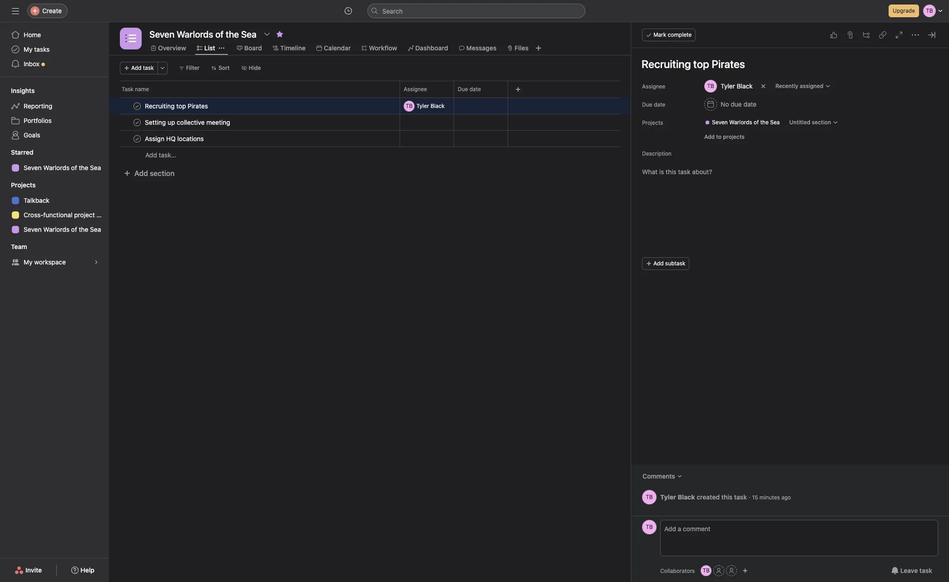Task type: describe. For each thing, give the bounding box(es) containing it.
sea for "seven warlords of the sea" link inside the projects "element"
[[90, 226, 101, 233]]

due for main content containing tyler black
[[642, 101, 652, 108]]

add for add to projects
[[704, 134, 715, 140]]

remove assignee image
[[760, 84, 766, 89]]

main content containing tyler black
[[631, 48, 949, 516]]

assignee for main content containing tyler black
[[642, 83, 665, 90]]

mark complete button
[[642, 29, 696, 41]]

talkback
[[24, 197, 49, 204]]

show options image
[[263, 30, 271, 38]]

created
[[697, 493, 720, 501]]

starred
[[11, 148, 33, 156]]

insights button
[[0, 86, 35, 95]]

add task…
[[145, 151, 176, 159]]

·
[[749, 493, 750, 501]]

copy task link image
[[879, 31, 886, 39]]

Search tasks, projects, and more text field
[[367, 4, 585, 18]]

filter button
[[175, 62, 204, 74]]

teams element
[[0, 239, 109, 272]]

seven warlords of the sea inside main content
[[712, 119, 780, 126]]

remove from starred image
[[276, 30, 283, 38]]

date for row containing task name
[[470, 86, 481, 93]]

add to projects
[[704, 134, 745, 140]]

0 vertical spatial tb button
[[642, 490, 657, 505]]

1 horizontal spatial black
[[678, 493, 695, 501]]

attachments: add a file to this task, recruiting top pirates image
[[846, 31, 854, 39]]

task name
[[122, 86, 149, 93]]

board
[[244, 44, 262, 52]]

messages
[[466, 44, 497, 52]]

projects button
[[0, 181, 36, 190]]

of inside 'starred' element
[[71, 164, 77, 172]]

section for untitled section
[[812, 119, 831, 126]]

upgrade
[[893, 7, 915, 14]]

warlords inside projects "element"
[[43, 226, 69, 233]]

black inside row
[[431, 102, 445, 109]]

tasks
[[34, 45, 50, 53]]

seven warlords of the sea link inside 'starred' element
[[5, 161, 104, 175]]

team button
[[0, 243, 27, 252]]

complete
[[668, 31, 692, 38]]

completed image
[[132, 133, 143, 144]]

global element
[[0, 22, 109, 77]]

add or remove collaborators image
[[743, 569, 748, 574]]

help button
[[66, 563, 100, 579]]

date inside no due date "dropdown button"
[[744, 100, 757, 108]]

starred button
[[0, 148, 33, 157]]

header untitled section tree grid
[[109, 98, 631, 163]]

dashboard
[[415, 44, 448, 52]]

of inside projects "element"
[[71, 226, 77, 233]]

calendar
[[324, 44, 351, 52]]

hide button
[[237, 62, 265, 74]]

projects
[[723, 134, 745, 140]]

add task
[[131, 64, 154, 71]]

add for add subtask
[[653, 260, 664, 267]]

goals link
[[5, 128, 104, 143]]

mark
[[653, 31, 666, 38]]

more actions for this task image
[[912, 31, 919, 39]]

recently assigned button
[[771, 80, 835, 93]]

dashboard link
[[408, 43, 448, 53]]

invite
[[25, 567, 42, 574]]

add subtask button
[[642, 257, 689, 270]]

messages link
[[459, 43, 497, 53]]

my for my workspace
[[24, 258, 32, 266]]

15
[[752, 494, 758, 501]]

project
[[74, 211, 95, 219]]

filter
[[186, 64, 199, 71]]

portfolios
[[24, 117, 52, 124]]

projects inside main content
[[642, 119, 663, 126]]

hide sidebar image
[[12, 7, 19, 15]]

setting up collective meeting cell
[[109, 114, 400, 131]]

add subtask image
[[863, 31, 870, 39]]

add to projects button
[[700, 131, 749, 144]]

to
[[716, 134, 722, 140]]

see details, my workspace image
[[94, 260, 99, 265]]

hide
[[249, 64, 261, 71]]

insights
[[11, 87, 35, 94]]

workflow
[[369, 44, 397, 52]]

the inside projects "element"
[[79, 226, 88, 233]]

list link
[[197, 43, 215, 53]]

the inside 'starred' element
[[79, 164, 88, 172]]

leave task button
[[885, 563, 938, 579]]

cross-
[[24, 211, 43, 219]]

name
[[135, 86, 149, 93]]

Recruiting top Pirates text field
[[143, 101, 211, 111]]

portfolios link
[[5, 114, 104, 128]]

section for add section
[[150, 169, 175, 178]]

overview link
[[151, 43, 186, 53]]

minutes
[[760, 494, 780, 501]]

insights element
[[0, 83, 109, 144]]

add task button
[[120, 62, 158, 74]]

projects inside dropdown button
[[11, 181, 36, 189]]

collaborators
[[660, 568, 695, 575]]

close details image
[[928, 31, 935, 39]]

0 likes. click to like this task image
[[830, 31, 837, 39]]

seven warlords of the sea link inside projects "element"
[[5, 223, 104, 237]]

files
[[515, 44, 529, 52]]

add for add task
[[131, 64, 141, 71]]

due
[[731, 100, 742, 108]]

overview
[[158, 44, 186, 52]]

add section
[[134, 169, 175, 178]]

Assign HQ locations text field
[[143, 134, 207, 143]]

seven for "seven warlords of the sea" link inside the projects "element"
[[24, 226, 42, 233]]

my workspace link
[[5, 255, 104, 270]]

add for add task…
[[145, 151, 157, 159]]

full screen image
[[896, 31, 903, 39]]

assigned
[[800, 83, 823, 89]]

subtask
[[665, 260, 685, 267]]

task for add task
[[143, 64, 154, 71]]

tyler inside dropdown button
[[721, 82, 735, 90]]

cross-functional project plan link
[[5, 208, 109, 223]]

task for leave task
[[920, 567, 932, 575]]

my tasks
[[24, 45, 50, 53]]

tyler black inside row
[[416, 102, 445, 109]]

add section button
[[120, 165, 178, 182]]

tyler black button
[[700, 78, 757, 94]]

2 vertical spatial tb button
[[701, 566, 712, 577]]

workspace
[[34, 258, 66, 266]]

completed image for recruiting top pirates text box
[[132, 101, 143, 111]]

ago
[[781, 494, 791, 501]]

plan
[[96, 211, 109, 219]]

add field image
[[515, 87, 521, 92]]



Task type: vqa. For each thing, say whether or not it's contained in the screenshot.
Conversation Name Text Box
no



Task type: locate. For each thing, give the bounding box(es) containing it.
2 horizontal spatial black
[[737, 82, 753, 90]]

2 horizontal spatial tyler
[[721, 82, 735, 90]]

workflow link
[[362, 43, 397, 53]]

1 vertical spatial sea
[[90, 164, 101, 172]]

1 vertical spatial seven warlords of the sea
[[24, 164, 101, 172]]

0 vertical spatial the
[[760, 119, 769, 126]]

no due date button
[[700, 96, 761, 113]]

comments
[[643, 473, 675, 480]]

the inside recruiting top pirates dialog
[[760, 119, 769, 126]]

add down add task… button
[[134, 169, 148, 178]]

the
[[760, 119, 769, 126], [79, 164, 88, 172], [79, 226, 88, 233]]

0 horizontal spatial black
[[431, 102, 445, 109]]

assign hq locations cell
[[109, 130, 400, 147]]

1 horizontal spatial assignee
[[642, 83, 665, 90]]

1 completed checkbox from the top
[[132, 101, 143, 111]]

2 horizontal spatial date
[[744, 100, 757, 108]]

1 vertical spatial section
[[150, 169, 175, 178]]

due for row containing task name
[[458, 86, 468, 93]]

0 vertical spatial warlords
[[729, 119, 752, 126]]

date inside row
[[470, 86, 481, 93]]

help
[[81, 567, 94, 574]]

seven warlords of the sea link down functional
[[5, 223, 104, 237]]

due date inside row
[[458, 86, 481, 93]]

sea for "seven warlords of the sea" link within the 'starred' element
[[90, 164, 101, 172]]

task
[[143, 64, 154, 71], [734, 493, 747, 501], [920, 567, 932, 575]]

0 vertical spatial projects
[[642, 119, 663, 126]]

0 vertical spatial seven warlords of the sea link
[[701, 118, 783, 127]]

due date inside main content
[[642, 101, 665, 108]]

goals
[[24, 131, 40, 139]]

2 vertical spatial tyler
[[660, 493, 676, 501]]

seven inside main content
[[712, 119, 728, 126]]

date
[[470, 86, 481, 93], [744, 100, 757, 108], [654, 101, 665, 108]]

completed checkbox inside recruiting top pirates cell
[[132, 101, 143, 111]]

completed image up completed checkbox
[[132, 101, 143, 111]]

seven warlords of the sea for "seven warlords of the sea" link within the 'starred' element
[[24, 164, 101, 172]]

task inside button
[[143, 64, 154, 71]]

seven warlords of the sea inside 'starred' element
[[24, 164, 101, 172]]

warlords inside recruiting top pirates dialog
[[729, 119, 752, 126]]

task right leave
[[920, 567, 932, 575]]

warlords down cross-functional project plan 'link'
[[43, 226, 69, 233]]

add left task…
[[145, 151, 157, 159]]

due date
[[458, 86, 481, 93], [642, 101, 665, 108]]

tb
[[406, 102, 413, 109], [646, 494, 653, 501], [646, 524, 653, 531], [703, 568, 710, 574]]

recently
[[775, 83, 798, 89]]

add up task name
[[131, 64, 141, 71]]

the left the untitled
[[760, 119, 769, 126]]

functional
[[43, 211, 72, 219]]

add left subtask
[[653, 260, 664, 267]]

the down goals 'link'
[[79, 164, 88, 172]]

my workspace
[[24, 258, 66, 266]]

1 vertical spatial tyler
[[416, 102, 429, 109]]

0 vertical spatial due date
[[458, 86, 481, 93]]

warlords inside 'starred' element
[[43, 164, 69, 172]]

tyler black created this task · 15 minutes ago
[[660, 493, 791, 501]]

my inside my tasks link
[[24, 45, 32, 53]]

1 vertical spatial my
[[24, 258, 32, 266]]

main content
[[631, 48, 949, 516]]

completed image up completed image
[[132, 117, 143, 128]]

assignee inside main content
[[642, 83, 665, 90]]

create
[[42, 7, 62, 15]]

recruiting top pirates cell
[[109, 98, 400, 114]]

2 vertical spatial seven warlords of the sea link
[[5, 223, 104, 237]]

description
[[642, 150, 672, 157]]

0 vertical spatial sea
[[770, 119, 780, 126]]

due date for main content containing tyler black
[[642, 101, 665, 108]]

add inside row
[[145, 151, 157, 159]]

seven warlords of the sea down goals 'link'
[[24, 164, 101, 172]]

tab actions image
[[219, 45, 224, 51]]

tyler black inside dropdown button
[[721, 82, 753, 90]]

section
[[812, 119, 831, 126], [150, 169, 175, 178]]

0 vertical spatial seven warlords of the sea
[[712, 119, 780, 126]]

due inside main content
[[642, 101, 652, 108]]

seven warlords of the sea inside projects "element"
[[24, 226, 101, 233]]

warlords
[[729, 119, 752, 126], [43, 164, 69, 172], [43, 226, 69, 233]]

seven
[[712, 119, 728, 126], [24, 164, 42, 172], [24, 226, 42, 233]]

0 vertical spatial my
[[24, 45, 32, 53]]

history image
[[345, 7, 352, 15]]

sea
[[770, 119, 780, 126], [90, 164, 101, 172], [90, 226, 101, 233]]

section inside popup button
[[812, 119, 831, 126]]

seven warlords of the sea for "seven warlords of the sea" link inside the projects "element"
[[24, 226, 101, 233]]

due date for row containing task name
[[458, 86, 481, 93]]

completed checkbox down completed checkbox
[[132, 133, 143, 144]]

1 horizontal spatial due
[[642, 101, 652, 108]]

1 vertical spatial due
[[642, 101, 652, 108]]

my down team
[[24, 258, 32, 266]]

tyler black link
[[660, 493, 695, 501]]

1 vertical spatial completed checkbox
[[132, 133, 143, 144]]

completed checkbox for assign hq locations text box
[[132, 133, 143, 144]]

seven warlords of the sea link
[[701, 118, 783, 127], [5, 161, 104, 175], [5, 223, 104, 237]]

1 vertical spatial warlords
[[43, 164, 69, 172]]

black inside dropdown button
[[737, 82, 753, 90]]

0 horizontal spatial projects
[[11, 181, 36, 189]]

0 vertical spatial due
[[458, 86, 468, 93]]

more actions image
[[160, 65, 165, 71]]

tyler inside row
[[416, 102, 429, 109]]

projects element
[[0, 177, 109, 239]]

sea inside projects "element"
[[90, 226, 101, 233]]

seven down cross-
[[24, 226, 42, 233]]

add for add section
[[134, 169, 148, 178]]

0 vertical spatial seven
[[712, 119, 728, 126]]

no due date
[[721, 100, 757, 108]]

1 vertical spatial tb button
[[642, 520, 657, 535]]

recently assigned
[[775, 83, 823, 89]]

0 horizontal spatial date
[[470, 86, 481, 93]]

2 horizontal spatial task
[[920, 567, 932, 575]]

1 horizontal spatial date
[[654, 101, 665, 108]]

section inside button
[[150, 169, 175, 178]]

projects up description
[[642, 119, 663, 126]]

leave
[[900, 567, 918, 575]]

1 vertical spatial black
[[431, 102, 445, 109]]

cross-functional project plan
[[24, 211, 109, 219]]

1 horizontal spatial tyler
[[660, 493, 676, 501]]

seven warlords of the sea down cross-functional project plan
[[24, 226, 101, 233]]

timeline link
[[273, 43, 306, 53]]

inbox link
[[5, 57, 104, 71]]

1 vertical spatial task
[[734, 493, 747, 501]]

completed image for 'setting up collective meeting' text field
[[132, 117, 143, 128]]

0 vertical spatial completed checkbox
[[132, 101, 143, 111]]

my inside teams element
[[24, 258, 32, 266]]

calendar link
[[317, 43, 351, 53]]

my left tasks
[[24, 45, 32, 53]]

untitled section button
[[785, 116, 842, 129]]

tyler
[[721, 82, 735, 90], [416, 102, 429, 109], [660, 493, 676, 501]]

0 horizontal spatial tyler black
[[416, 102, 445, 109]]

add subtask
[[653, 260, 685, 267]]

1 my from the top
[[24, 45, 32, 53]]

1 horizontal spatial due date
[[642, 101, 665, 108]]

1 horizontal spatial tyler black
[[721, 82, 753, 90]]

seven warlords of the sea
[[712, 119, 780, 126], [24, 164, 101, 172], [24, 226, 101, 233]]

task left ·
[[734, 493, 747, 501]]

task left more actions image
[[143, 64, 154, 71]]

of inside recruiting top pirates dialog
[[754, 119, 759, 126]]

sort button
[[207, 62, 234, 74]]

seven up to
[[712, 119, 728, 126]]

0 vertical spatial task
[[143, 64, 154, 71]]

list image
[[125, 33, 136, 44]]

Completed checkbox
[[132, 117, 143, 128]]

completed checkbox for recruiting top pirates text box
[[132, 101, 143, 111]]

0 vertical spatial black
[[737, 82, 753, 90]]

1 vertical spatial completed image
[[132, 117, 143, 128]]

team
[[11, 243, 27, 251]]

0 vertical spatial tyler
[[721, 82, 735, 90]]

reporting
[[24, 102, 52, 110]]

seven warlords of the sea link down goals 'link'
[[5, 161, 104, 175]]

create button
[[27, 4, 68, 18]]

assignee inside row
[[404, 86, 427, 93]]

sort
[[219, 64, 230, 71]]

1 vertical spatial tyler black
[[416, 102, 445, 109]]

1 vertical spatial of
[[71, 164, 77, 172]]

Completed checkbox
[[132, 101, 143, 111], [132, 133, 143, 144]]

2 completed checkbox from the top
[[132, 133, 143, 144]]

talkback link
[[5, 193, 104, 208]]

seven down starred
[[24, 164, 42, 172]]

1 horizontal spatial task
[[734, 493, 747, 501]]

task…
[[159, 151, 176, 159]]

warlords down goals 'link'
[[43, 164, 69, 172]]

assignee for row containing task name
[[404, 86, 427, 93]]

1 horizontal spatial projects
[[642, 119, 663, 126]]

1 completed image from the top
[[132, 101, 143, 111]]

this
[[721, 493, 732, 501]]

completed checkbox up completed checkbox
[[132, 101, 143, 111]]

leave task
[[900, 567, 932, 575]]

2 vertical spatial seven warlords of the sea
[[24, 226, 101, 233]]

completed checkbox inside 'assign hq locations' cell
[[132, 133, 143, 144]]

seven inside 'starred' element
[[24, 164, 42, 172]]

2 completed image from the top
[[132, 117, 143, 128]]

home link
[[5, 28, 104, 42]]

Task Name text field
[[636, 54, 938, 74]]

tb inside row
[[406, 102, 413, 109]]

0 horizontal spatial section
[[150, 169, 175, 178]]

row containing task name
[[109, 81, 631, 98]]

add inside button
[[134, 169, 148, 178]]

2 vertical spatial seven
[[24, 226, 42, 233]]

1 vertical spatial the
[[79, 164, 88, 172]]

my
[[24, 45, 32, 53], [24, 258, 32, 266]]

1 vertical spatial seven warlords of the sea link
[[5, 161, 104, 175]]

files link
[[507, 43, 529, 53]]

due inside row
[[458, 86, 468, 93]]

0 horizontal spatial due
[[458, 86, 468, 93]]

0 vertical spatial completed image
[[132, 101, 143, 111]]

task
[[122, 86, 133, 93]]

add task… button
[[145, 150, 176, 160]]

add task… row
[[109, 147, 631, 163]]

2 vertical spatial task
[[920, 567, 932, 575]]

section down add task… button
[[150, 169, 175, 178]]

timeline
[[280, 44, 306, 52]]

row containing tb
[[109, 98, 631, 114]]

of down goals 'link'
[[71, 164, 77, 172]]

1 vertical spatial due date
[[642, 101, 665, 108]]

list
[[204, 44, 215, 52]]

0 vertical spatial of
[[754, 119, 759, 126]]

1 vertical spatial seven
[[24, 164, 42, 172]]

0 horizontal spatial due date
[[458, 86, 481, 93]]

Setting up collective meeting text field
[[143, 118, 233, 127]]

of down cross-functional project plan
[[71, 226, 77, 233]]

invite button
[[9, 563, 48, 579]]

untitled section
[[789, 119, 831, 126]]

1 horizontal spatial section
[[812, 119, 831, 126]]

my for my tasks
[[24, 45, 32, 53]]

add left to
[[704, 134, 715, 140]]

seven warlords of the sea link up projects
[[701, 118, 783, 127]]

no
[[721, 100, 729, 108]]

untitled
[[789, 119, 810, 126]]

seven inside projects "element"
[[24, 226, 42, 233]]

assignee
[[642, 83, 665, 90], [404, 86, 427, 93]]

0 horizontal spatial task
[[143, 64, 154, 71]]

0 horizontal spatial tyler
[[416, 102, 429, 109]]

the down project
[[79, 226, 88, 233]]

of
[[754, 119, 759, 126], [71, 164, 77, 172], [71, 226, 77, 233]]

tb button
[[642, 490, 657, 505], [642, 520, 657, 535], [701, 566, 712, 577]]

sea inside 'starred' element
[[90, 164, 101, 172]]

projects up talkback
[[11, 181, 36, 189]]

my tasks link
[[5, 42, 104, 57]]

date for main content containing tyler black
[[654, 101, 665, 108]]

2 vertical spatial of
[[71, 226, 77, 233]]

task inside "button"
[[920, 567, 932, 575]]

projects
[[642, 119, 663, 126], [11, 181, 36, 189]]

board link
[[237, 43, 262, 53]]

completed image inside setting up collective meeting cell
[[132, 117, 143, 128]]

inbox
[[24, 60, 40, 68]]

completed image
[[132, 101, 143, 111], [132, 117, 143, 128]]

of down no due date
[[754, 119, 759, 126]]

seven warlords of the sea up projects
[[712, 119, 780, 126]]

0 horizontal spatial assignee
[[404, 86, 427, 93]]

warlords up projects
[[729, 119, 752, 126]]

seven for "seven warlords of the sea" link within the 'starred' element
[[24, 164, 42, 172]]

0 vertical spatial tyler black
[[721, 82, 753, 90]]

completed image inside recruiting top pirates cell
[[132, 101, 143, 111]]

sea inside main content
[[770, 119, 780, 126]]

add
[[131, 64, 141, 71], [704, 134, 715, 140], [145, 151, 157, 159], [134, 169, 148, 178], [653, 260, 664, 267]]

2 my from the top
[[24, 258, 32, 266]]

section right the untitled
[[812, 119, 831, 126]]

0 vertical spatial section
[[812, 119, 831, 126]]

tyler black
[[721, 82, 753, 90], [416, 102, 445, 109]]

2 vertical spatial sea
[[90, 226, 101, 233]]

starred element
[[0, 144, 109, 177]]

reporting link
[[5, 99, 104, 114]]

comments button
[[637, 469, 688, 485]]

2 vertical spatial warlords
[[43, 226, 69, 233]]

recruiting top pirates dialog
[[631, 22, 949, 583]]

row
[[109, 81, 631, 98], [120, 97, 620, 98], [109, 98, 631, 114], [109, 114, 631, 131], [109, 130, 631, 147]]

None text field
[[147, 26, 259, 42]]

add tab image
[[535, 45, 542, 52]]

mark complete
[[653, 31, 692, 38]]

2 vertical spatial black
[[678, 493, 695, 501]]

1 vertical spatial projects
[[11, 181, 36, 189]]

2 vertical spatial the
[[79, 226, 88, 233]]



